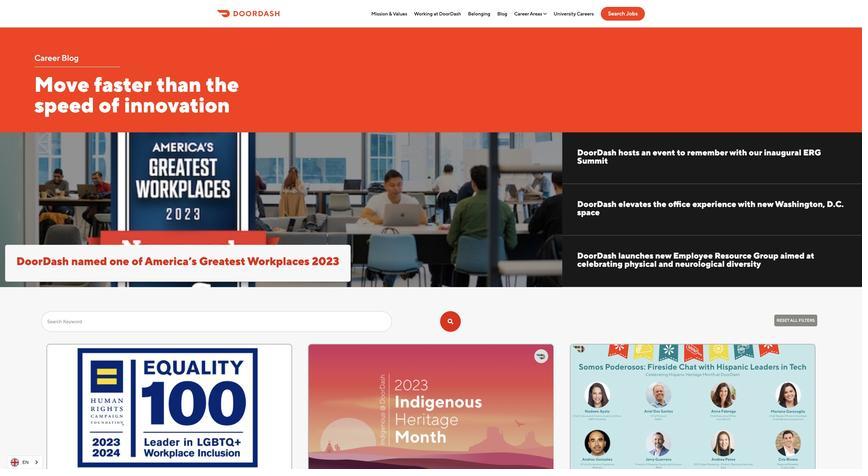 Task type: locate. For each thing, give the bounding box(es) containing it.
career inside list
[[515, 11, 529, 16]]

0 vertical spatial with
[[730, 148, 748, 157]]

the inside the doordash elevates the office experience with new washington, d.c. space
[[654, 199, 667, 209]]

career left areas
[[515, 11, 529, 16]]

0 vertical spatial new
[[758, 199, 774, 209]]

values
[[393, 11, 408, 16]]

doordash
[[439, 11, 462, 16], [578, 148, 617, 157], [578, 199, 617, 209], [578, 251, 617, 261], [16, 255, 69, 268]]

1 vertical spatial new
[[656, 251, 672, 261]]

doordash inside the doordash elevates the office experience with new washington, d.c. space
[[578, 199, 617, 209]]

doordash for doordash elevates the office experience with new washington, d.c. space
[[578, 199, 617, 209]]

1 horizontal spatial at
[[807, 251, 815, 261]]

innovation
[[124, 93, 230, 117]]

filter element
[[35, 308, 828, 332]]

career
[[515, 11, 529, 16], [34, 53, 60, 63]]

doordash named one of america's greatest workplaces 2023 link
[[0, 133, 563, 288]]

0 vertical spatial blog
[[498, 11, 508, 16]]

1 vertical spatial list
[[563, 133, 863, 288]]

doordash launches new employee resource group aimed at celebrating physical and neurological diversity
[[578, 251, 815, 269]]

1 vertical spatial blog
[[62, 53, 79, 63]]

remember
[[688, 148, 728, 157]]

doordash inside doordash launches new employee resource group aimed at celebrating physical and neurological diversity
[[578, 251, 617, 261]]

workplaces
[[248, 255, 310, 268]]

at right working
[[434, 11, 438, 16]]

neurological
[[676, 259, 725, 269]]

Language field
[[7, 456, 43, 470]]

2023
[[312, 255, 340, 268]]

jobs
[[627, 10, 638, 17]]

0 horizontal spatial at
[[434, 11, 438, 16]]

at
[[434, 11, 438, 16], [807, 251, 815, 261]]

1 horizontal spatial list item
[[308, 344, 554, 470]]

with left our
[[730, 148, 748, 157]]

1 horizontal spatial the
[[654, 199, 667, 209]]

with
[[730, 148, 748, 157], [738, 199, 756, 209]]

career up move
[[34, 53, 60, 63]]

with right 'experience'
[[738, 199, 756, 209]]

0 horizontal spatial of
[[99, 93, 120, 117]]

careers
[[577, 11, 594, 16]]

doordash hosts an event to remember with our inaugural erg summit list item
[[563, 133, 863, 184]]

career for career areas 
[[515, 11, 529, 16]]

launches
[[619, 251, 654, 261]]

1 vertical spatial the
[[654, 199, 667, 209]]

0 horizontal spatial new
[[656, 251, 672, 261]]

2 horizontal spatial list item
[[570, 344, 816, 470]]

list containing doordash hosts an event to remember with our inaugural erg summit
[[563, 133, 863, 288]]

new
[[758, 199, 774, 209], [656, 251, 672, 261]]

3 list item from the left
[[570, 344, 816, 470]]

america's
[[145, 255, 197, 268]]

0 horizontal spatial blog
[[62, 53, 79, 63]]

none submit inside filter element
[[441, 312, 461, 332]]

of
[[99, 93, 120, 117], [132, 255, 143, 268]]

named
[[71, 255, 107, 268]]

1 list item from the left
[[46, 344, 292, 470]]

1 vertical spatial with
[[738, 199, 756, 209]]

search
[[608, 10, 626, 17]]

reset
[[777, 319, 790, 323]]

new inside doordash launches new employee resource group aimed at celebrating physical and neurological diversity
[[656, 251, 672, 261]]

elevates
[[619, 199, 652, 209]]

working at doordash link
[[414, 11, 462, 16]]

doordash for doordash hosts an event to remember with our inaugural erg summit
[[578, 148, 617, 157]]

1 horizontal spatial blog
[[498, 11, 508, 16]]

reset all filters
[[777, 319, 816, 323]]

faster than
[[94, 72, 201, 96]]

university
[[554, 11, 576, 16]]

&
[[389, 11, 392, 16]]

0 horizontal spatial list item
[[46, 344, 292, 470]]

office
[[669, 199, 691, 209]]

1 vertical spatial career
[[34, 53, 60, 63]]

career areas 
[[515, 11, 547, 16]]

doordash inside doordash hosts an event to remember with our inaugural erg summit
[[578, 148, 617, 157]]

blog up move
[[62, 53, 79, 63]]

summit
[[578, 156, 608, 165]]

belonging
[[468, 11, 491, 16]]

search jobs link
[[601, 7, 645, 20]]

0 vertical spatial the
[[206, 72, 239, 96]]

0 vertical spatial of
[[99, 93, 120, 117]]

0 vertical spatial career
[[515, 11, 529, 16]]

None submit
[[441, 312, 461, 332]]

1 horizontal spatial new
[[758, 199, 774, 209]]

all
[[791, 319, 798, 323]]

the
[[206, 72, 239, 96], [654, 199, 667, 209]]

move
[[34, 72, 89, 96]]

list containing mission & values
[[372, 7, 594, 20]]

university careers
[[554, 11, 594, 16]]

2 list item from the left
[[308, 344, 554, 470]]

employee
[[674, 251, 713, 261]]

list item
[[46, 344, 292, 470], [308, 344, 554, 470], [570, 344, 816, 470]]

1 horizontal spatial career
[[515, 11, 529, 16]]

doordash hosts an event to remember with our inaugural erg summit
[[578, 148, 822, 165]]

doordash for doordash named one of america's greatest workplaces 2023
[[16, 255, 69, 268]]

event
[[653, 148, 676, 157]]

move faster than the speed of innovation
[[34, 72, 239, 117]]

0 horizontal spatial the
[[206, 72, 239, 96]]

blog
[[498, 11, 508, 16], [62, 53, 79, 63]]

new inside the doordash elevates the office experience with new washington, d.c. space
[[758, 199, 774, 209]]

diversity
[[727, 259, 762, 269]]

doordash elevates the office experience with new washington, d.c. space list item
[[563, 184, 863, 236]]

1 horizontal spatial of
[[132, 255, 143, 268]]

erg
[[804, 148, 822, 157]]

areas
[[530, 11, 543, 16]]

list
[[372, 7, 594, 20], [563, 133, 863, 288], [35, 344, 828, 470]]

doordash inside doordash named one of america's greatest workplaces 2023 link
[[16, 255, 69, 268]]

at right aimed
[[807, 251, 815, 261]]

0 vertical spatial list
[[372, 7, 594, 20]]

0 horizontal spatial career
[[34, 53, 60, 63]]

doordash hosts an event to remember with our inaugural erg summit link
[[563, 133, 863, 184]]

blog right belonging
[[498, 11, 508, 16]]

filters
[[799, 319, 816, 323]]

the inside the move faster than the speed of innovation
[[206, 72, 239, 96]]

1 vertical spatial at
[[807, 251, 815, 261]]

at inside doordash launches new employee resource group aimed at celebrating physical and neurological diversity
[[807, 251, 815, 261]]



Task type: describe. For each thing, give the bounding box(es) containing it.
with inside doordash hosts an event to remember with our inaugural erg summit
[[730, 148, 748, 157]]

mission & values link
[[372, 11, 408, 16]]

celebrating
[[578, 259, 623, 269]]

Search Keyword text field
[[41, 312, 392, 332]]

an
[[642, 148, 651, 157]]

one
[[109, 255, 129, 268]]

english flag image
[[11, 459, 19, 467]]

university careers link
[[554, 11, 594, 16]]

en link
[[7, 457, 43, 469]]

doordash elevates the office experience with new washington, d.c. space
[[578, 199, 845, 217]]

speed
[[34, 93, 94, 117]]

space
[[578, 208, 600, 217]]

group
[[754, 251, 779, 261]]

physical
[[625, 259, 657, 269]]

doordash named one of america's greatest workplaces 2023
[[16, 255, 340, 268]]

career blog
[[34, 53, 79, 63]]

resource
[[715, 251, 752, 261]]

our
[[749, 148, 763, 157]]

experience
[[693, 199, 737, 209]]

greatest
[[199, 255, 245, 268]]

belonging link
[[468, 11, 491, 16]]

of inside the move faster than the speed of innovation
[[99, 93, 120, 117]]

washington,
[[776, 199, 826, 209]]

blog link
[[498, 11, 508, 16]]

2 vertical spatial list
[[35, 344, 828, 470]]

home image
[[217, 10, 280, 17]]

and
[[659, 259, 674, 269]]

hosts
[[619, 148, 640, 157]]

doordash launches new employee resource group aimed at celebrating physical and neurological diversity list item
[[563, 236, 863, 288]]

blog inside list
[[498, 11, 508, 16]]

to
[[677, 148, 686, 157]]

mission & values
[[372, 11, 408, 16]]

mission
[[372, 11, 388, 16]]

working
[[414, 11, 433, 16]]

aimed
[[781, 251, 805, 261]]

doordash launches new employee resource group aimed at celebrating physical and neurological diversity link
[[563, 236, 863, 288]]

working at doordash
[[414, 11, 462, 16]]

the for faster than
[[206, 72, 239, 96]]

doordash for doordash launches new employee resource group aimed at celebrating physical and neurological diversity
[[578, 251, 617, 261]]

en
[[22, 460, 29, 465]]

the for elevates
[[654, 199, 667, 209]]

with inside the doordash elevates the office experience with new washington, d.c. space
[[738, 199, 756, 209]]

0 vertical spatial at
[[434, 11, 438, 16]]

career for career blog
[[34, 53, 60, 63]]

search jobs
[[608, 10, 638, 17]]

1 vertical spatial of
[[132, 255, 143, 268]]

d.c.
[[828, 199, 845, 209]]


[[544, 11, 547, 16]]

inaugural
[[765, 148, 802, 157]]

doordash elevates the office experience with new washington, d.c. space link
[[563, 184, 863, 236]]



Task type: vqa. For each thing, say whether or not it's contained in the screenshot.
the topmost at
yes



